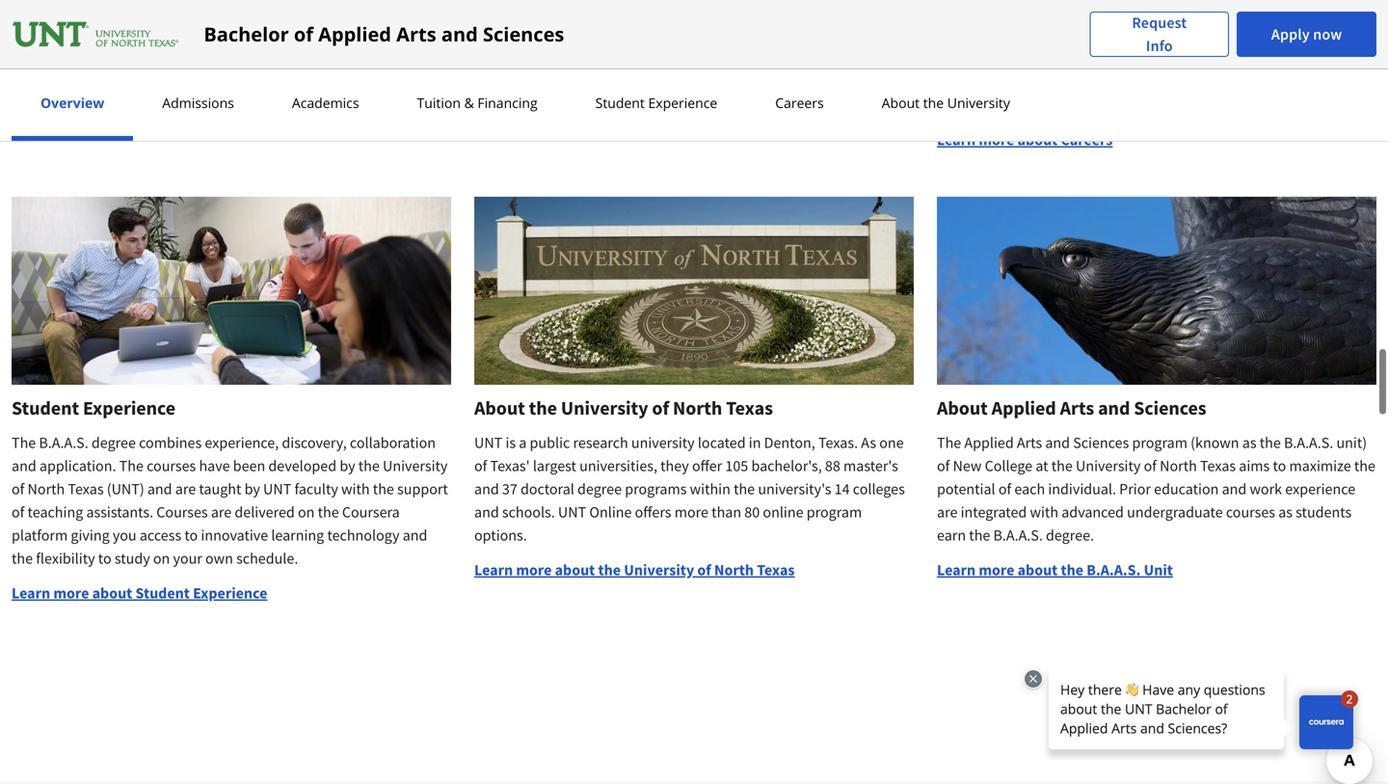 Task type: vqa. For each thing, say whether or not it's contained in the screenshot.
instructional
no



Task type: locate. For each thing, give the bounding box(es) containing it.
and up prior
[[1099, 396, 1131, 420]]

0 horizontal spatial student
[[12, 396, 79, 420]]

0 vertical spatial program
[[1133, 433, 1188, 452]]

1 horizontal spatial on
[[298, 502, 315, 522]]

1 horizontal spatial unt
[[475, 433, 503, 452]]

assistants.
[[86, 502, 153, 522]]

0 vertical spatial student experience
[[596, 94, 718, 112]]

university
[[948, 94, 1011, 112], [561, 396, 649, 420], [383, 456, 448, 475], [1076, 456, 1141, 475], [624, 560, 695, 580]]

to right aims
[[1274, 456, 1287, 475]]

1 horizontal spatial courses
[[1227, 502, 1276, 522]]

online
[[763, 502, 804, 522]]

sciences up financing
[[483, 21, 565, 47]]

0 vertical spatial with
[[341, 479, 370, 499]]

flexibility
[[36, 549, 95, 568]]

1 vertical spatial sciences
[[1135, 396, 1207, 420]]

courses
[[157, 502, 208, 522]]

1 vertical spatial with
[[1031, 502, 1059, 522]]

0 vertical spatial as
[[1243, 433, 1257, 452]]

university up learn more about careers on the top right of page
[[948, 94, 1011, 112]]

sciences down about applied arts and sciences
[[1074, 433, 1130, 452]]

arts up at
[[1018, 433, 1043, 452]]

texas down (known
[[1201, 456, 1237, 475]]

b.a.a.s. up application.
[[39, 433, 88, 452]]

north inside the b.a.a.s. degree combines experience, discovery, collaboration and application. the courses have been developed by the university of north texas (unt) and are taught by unt faculty with the support of teaching assistants. courses are delivered on the coursera platform giving you access to innovative learning technology and the flexibility to study on your own schedule.
[[28, 479, 65, 499]]

1 horizontal spatial degree
[[578, 479, 622, 499]]

0 horizontal spatial careers
[[776, 94, 824, 112]]

by down discovery,
[[340, 456, 356, 475]]

unt up delivered
[[263, 479, 292, 499]]

learn down the earn
[[938, 560, 976, 580]]

courses inside the b.a.a.s. degree combines experience, discovery, collaboration and application. the courses have been developed by the university of north texas (unt) and are taught by unt faculty with the support of teaching assistants. courses are delivered on the coursera platform giving you access to innovative learning technology and the flexibility to study on your own schedule.
[[147, 456, 196, 475]]

careers link
[[770, 94, 830, 112]]

with down each
[[1031, 502, 1059, 522]]

learn for learn more about admissions
[[12, 84, 50, 103]]

0 vertical spatial unt
[[475, 433, 503, 452]]

0 vertical spatial degree
[[92, 433, 136, 452]]

request
[[1133, 13, 1188, 32]]

2 horizontal spatial are
[[938, 502, 958, 522]]

0 horizontal spatial with
[[341, 479, 370, 499]]

unt down doctoral
[[558, 502, 587, 522]]

degree inside unt is a public research university located in denton, texas. as one of texas' largest universities, they offer 105 bachelor's, 88 master's and 37 doctoral degree programs within the university's 14 colleges and schools. unt online offers more than 80 online program options.
[[578, 479, 622, 499]]

each
[[1015, 479, 1046, 499]]

to up the your
[[185, 526, 198, 545]]

as
[[1243, 433, 1257, 452], [1279, 502, 1293, 522]]

on
[[298, 502, 315, 522], [153, 549, 170, 568]]

denton,
[[765, 433, 816, 452]]

1 vertical spatial experience
[[83, 396, 176, 420]]

degree up application.
[[92, 433, 136, 452]]

0 horizontal spatial by
[[245, 479, 260, 499]]

1 horizontal spatial to
[[185, 526, 198, 545]]

overview link
[[35, 94, 110, 112]]

applied inside the applied arts and sciences program (known as the b.a.a.s. unit) of new college at the university of north texas aims to maximize the potential of each individual. prior education and work experience are integrated with advanced undergraduate courses as students earn the b.a.a.s. degree.
[[965, 433, 1014, 452]]

by down been
[[245, 479, 260, 499]]

university up support
[[383, 456, 448, 475]]

schedule.
[[236, 549, 298, 568]]

applied for about
[[992, 396, 1057, 420]]

program up prior
[[1133, 433, 1188, 452]]

at
[[1036, 456, 1049, 475]]

are up the earn
[[938, 502, 958, 522]]

with inside the applied arts and sciences program (known as the b.a.a.s. unit) of new college at the university of north texas aims to maximize the potential of each individual. prior education and work experience are integrated with advanced undergraduate courses as students earn the b.a.a.s. degree.
[[1031, 502, 1059, 522]]

teaching
[[28, 502, 83, 522]]

1 vertical spatial applied
[[992, 396, 1057, 420]]

the up (unt)
[[119, 456, 144, 475]]

texas inside the b.a.a.s. degree combines experience, discovery, collaboration and application. the courses have been developed by the university of north texas (unt) and are taught by unt faculty with the support of teaching assistants. courses are delivered on the coursera platform giving you access to innovative learning technology and the flexibility to study on your own schedule.
[[68, 479, 104, 499]]

2 horizontal spatial student
[[596, 94, 645, 112]]

1 horizontal spatial careers
[[1062, 130, 1113, 149]]

learn
[[12, 84, 50, 103], [475, 107, 513, 126], [938, 130, 976, 149], [475, 560, 513, 580], [938, 560, 976, 580], [12, 584, 50, 603]]

north up the teaching
[[28, 479, 65, 499]]

degree inside the b.a.a.s. degree combines experience, discovery, collaboration and application. the courses have been developed by the university of north texas (unt) and are taught by unt faculty with the support of teaching assistants. courses are delivered on the coursera platform giving you access to innovative learning technology and the flexibility to study on your own schedule.
[[92, 433, 136, 452]]

2 horizontal spatial about
[[938, 396, 988, 420]]

0 horizontal spatial about
[[475, 396, 525, 420]]

the for about applied arts and sciences
[[938, 433, 962, 452]]

maximize
[[1290, 456, 1352, 475]]

sciences for the applied arts and sciences program (known as the b.a.a.s. unit) of new college at the university of north texas aims to maximize the potential of each individual. prior education and work experience are integrated with advanced undergraduate courses as students earn the b.a.a.s. degree.
[[1074, 433, 1130, 452]]

about
[[882, 94, 920, 112], [475, 396, 525, 420], [938, 396, 988, 420]]

1 horizontal spatial with
[[1031, 502, 1059, 522]]

tuition & financing link
[[411, 94, 544, 112]]

apply now
[[1272, 25, 1343, 44]]

arts inside the applied arts and sciences program (known as the b.a.a.s. unit) of new college at the university of north texas aims to maximize the potential of each individual. prior education and work experience are integrated with advanced undergraduate courses as students earn the b.a.a.s. degree.
[[1018, 433, 1043, 452]]

arts
[[397, 21, 437, 47], [1061, 396, 1095, 420], [1018, 433, 1043, 452]]

arts for the
[[1018, 433, 1043, 452]]

learn for learn more about careers
[[938, 130, 976, 149]]

0 horizontal spatial the
[[12, 433, 36, 452]]

about for about the university
[[882, 94, 920, 112]]

as up aims
[[1243, 433, 1257, 452]]

student
[[596, 94, 645, 112], [12, 396, 79, 420], [136, 584, 190, 603]]

0 horizontal spatial arts
[[397, 21, 437, 47]]

about applied arts and sciences
[[938, 396, 1207, 420]]

1 horizontal spatial student experience
[[596, 94, 718, 112]]

program down 14
[[807, 502, 863, 522]]

learn down options.
[[475, 560, 513, 580]]

with inside the b.a.a.s. degree combines experience, discovery, collaboration and application. the courses have been developed by the university of north texas (unt) and are taught by unt faculty with the support of teaching assistants. courses are delivered on the coursera platform giving you access to innovative learning technology and the flexibility to study on your own schedule.
[[341, 479, 370, 499]]

0 vertical spatial student
[[596, 94, 645, 112]]

college
[[985, 456, 1033, 475]]

0 vertical spatial courses
[[147, 456, 196, 475]]

as down the 'work'
[[1279, 502, 1293, 522]]

info
[[1147, 36, 1174, 55]]

2 horizontal spatial sciences
[[1135, 396, 1207, 420]]

1 vertical spatial unt
[[263, 479, 292, 499]]

arts up individual.
[[1061, 396, 1095, 420]]

the up new
[[938, 433, 962, 452]]

learn for learn more about student experience
[[12, 584, 50, 603]]

unt
[[475, 433, 503, 452], [263, 479, 292, 499], [558, 502, 587, 522]]

access
[[140, 526, 181, 545]]

with
[[341, 479, 370, 499], [1031, 502, 1059, 522]]

2 vertical spatial applied
[[965, 433, 1014, 452]]

experience,
[[205, 433, 279, 452]]

north inside the applied arts and sciences program (known as the b.a.a.s. unit) of new college at the university of north texas aims to maximize the potential of each individual. prior education and work experience are integrated with advanced undergraduate courses as students earn the b.a.a.s. degree.
[[1160, 456, 1198, 475]]

unit)
[[1337, 433, 1368, 452]]

are up courses
[[175, 479, 196, 499]]

request info
[[1133, 13, 1188, 55]]

university down the offers at bottom left
[[624, 560, 695, 580]]

coursera
[[342, 502, 400, 522]]

texas
[[726, 396, 774, 420], [1201, 456, 1237, 475], [68, 479, 104, 499], [757, 560, 795, 580]]

1 horizontal spatial about
[[882, 94, 920, 112]]

student experience
[[596, 94, 718, 112], [12, 396, 176, 420]]

learn more about academics link
[[475, 107, 671, 126]]

learn more about student experience link
[[12, 584, 268, 603]]

1 vertical spatial on
[[153, 549, 170, 568]]

north up education at the right
[[1160, 456, 1198, 475]]

1 horizontal spatial sciences
[[1074, 433, 1130, 452]]

learn right &
[[475, 107, 513, 126]]

bachelor
[[204, 21, 289, 47]]

courses down the 'work'
[[1227, 502, 1276, 522]]

b.a.a.s. inside the b.a.a.s. degree combines experience, discovery, collaboration and application. the courses have been developed by the university of north texas (unt) and are taught by unt faculty with the support of teaching assistants. courses are delivered on the coursera platform giving you access to innovative learning technology and the flexibility to study on your own schedule.
[[39, 433, 88, 452]]

sciences inside the applied arts and sciences program (known as the b.a.a.s. unit) of new college at the university of north texas aims to maximize the potential of each individual. prior education and work experience are integrated with advanced undergraduate courses as students earn the b.a.a.s. degree.
[[1074, 433, 1130, 452]]

0 horizontal spatial courses
[[147, 456, 196, 475]]

1 horizontal spatial experience
[[193, 584, 268, 603]]

1 vertical spatial arts
[[1061, 396, 1095, 420]]

with up coursera in the bottom left of the page
[[341, 479, 370, 499]]

arts up tuition
[[397, 21, 437, 47]]

1 vertical spatial student experience
[[12, 396, 176, 420]]

the applied arts and sciences program (known as the b.a.a.s. unit) of new college at the university of north texas aims to maximize the potential of each individual. prior education and work experience are integrated with advanced undergraduate courses as students earn the b.a.a.s. degree.
[[938, 433, 1376, 545]]

to inside the applied arts and sciences program (known as the b.a.a.s. unit) of new college at the university of north texas aims to maximize the potential of each individual. prior education and work experience are integrated with advanced undergraduate courses as students earn the b.a.a.s. degree.
[[1274, 456, 1287, 475]]

0 horizontal spatial sciences
[[483, 21, 565, 47]]

105
[[726, 456, 749, 475]]

program inside unt is a public research university located in denton, texas. as one of texas' largest universities, they offer 105 bachelor's, 88 master's and 37 doctoral degree programs within the university's 14 colleges and schools. unt online offers more than 80 online program options.
[[807, 502, 863, 522]]

work
[[1251, 479, 1283, 499]]

0 horizontal spatial are
[[175, 479, 196, 499]]

located
[[698, 433, 746, 452]]

north
[[673, 396, 723, 420], [1160, 456, 1198, 475], [28, 479, 65, 499], [715, 560, 754, 580]]

1 vertical spatial student
[[12, 396, 79, 420]]

1 horizontal spatial program
[[1133, 433, 1188, 452]]

the inside the applied arts and sciences program (known as the b.a.a.s. unit) of new college at the university of north texas aims to maximize the potential of each individual. prior education and work experience are integrated with advanced undergraduate courses as students earn the b.a.a.s. degree.
[[938, 433, 962, 452]]

arts for about
[[1061, 396, 1095, 420]]

own
[[205, 549, 233, 568]]

learn down flexibility
[[12, 584, 50, 603]]

learn more about admissions
[[12, 84, 213, 103]]

2 vertical spatial unt
[[558, 502, 587, 522]]

0 horizontal spatial program
[[807, 502, 863, 522]]

2 vertical spatial arts
[[1018, 433, 1043, 452]]

1 horizontal spatial as
[[1279, 502, 1293, 522]]

sciences up (known
[[1135, 396, 1207, 420]]

learn for learn more about academics
[[475, 107, 513, 126]]

learn more about the b.a.a.s. unit
[[938, 560, 1174, 580]]

unit
[[1145, 560, 1174, 580]]

the
[[12, 433, 36, 452], [938, 433, 962, 452], [119, 456, 144, 475]]

2 horizontal spatial experience
[[649, 94, 718, 112]]

1 vertical spatial to
[[185, 526, 198, 545]]

texas up in
[[726, 396, 774, 420]]

offers
[[635, 502, 672, 522]]

degree up online
[[578, 479, 622, 499]]

courses inside the applied arts and sciences program (known as the b.a.a.s. unit) of new college at the university of north texas aims to maximize the potential of each individual. prior education and work experience are integrated with advanced undergraduate courses as students earn the b.a.a.s. degree.
[[1227, 502, 1276, 522]]

more inside unt is a public research university located in denton, texas. as one of texas' largest universities, they offer 105 bachelor's, 88 master's and 37 doctoral degree programs within the university's 14 colleges and schools. unt online offers more than 80 online program options.
[[675, 502, 709, 522]]

students
[[1297, 502, 1352, 522]]

and down support
[[403, 526, 428, 545]]

2 vertical spatial sciences
[[1074, 433, 1130, 452]]

88
[[826, 456, 841, 475]]

academics link
[[286, 94, 365, 112]]

1 vertical spatial courses
[[1227, 502, 1276, 522]]

b.a.a.s. left unit
[[1087, 560, 1141, 580]]

0 horizontal spatial experience
[[83, 396, 176, 420]]

is
[[506, 433, 516, 452]]

0 vertical spatial to
[[1274, 456, 1287, 475]]

university up research
[[561, 396, 649, 420]]

learn down university of north texas image
[[12, 84, 50, 103]]

advanced
[[1062, 502, 1125, 522]]

0 horizontal spatial degree
[[92, 433, 136, 452]]

0 horizontal spatial unt
[[263, 479, 292, 499]]

1 vertical spatial careers
[[1062, 130, 1113, 149]]

0 vertical spatial sciences
[[483, 21, 565, 47]]

2 horizontal spatial the
[[938, 433, 962, 452]]

0 vertical spatial applied
[[318, 21, 392, 47]]

program inside the applied arts and sciences program (known as the b.a.a.s. unit) of new college at the university of north texas aims to maximize the potential of each individual. prior education and work experience are integrated with advanced undergraduate courses as students earn the b.a.a.s. degree.
[[1133, 433, 1188, 452]]

1 horizontal spatial student
[[136, 584, 190, 603]]

courses
[[147, 456, 196, 475], [1227, 502, 1276, 522]]

degree.
[[1047, 526, 1095, 545]]

unt left is
[[475, 433, 503, 452]]

2 horizontal spatial to
[[1274, 456, 1287, 475]]

b.a.a.s.
[[39, 433, 88, 452], [1285, 433, 1334, 452], [994, 526, 1043, 545], [1087, 560, 1141, 580]]

courses down combines
[[147, 456, 196, 475]]

applied for the
[[965, 433, 1014, 452]]

careers
[[776, 94, 824, 112], [1062, 130, 1113, 149]]

14
[[835, 479, 850, 499]]

0 horizontal spatial on
[[153, 549, 170, 568]]

unt inside the b.a.a.s. degree combines experience, discovery, collaboration and application. the courses have been developed by the university of north texas (unt) and are taught by unt faculty with the support of teaching assistants. courses are delivered on the coursera platform giving you access to innovative learning technology and the flexibility to study on your own schedule.
[[263, 479, 292, 499]]

unt is a public research university located in denton, texas. as one of texas' largest universities, they offer 105 bachelor's, 88 master's and 37 doctoral degree programs within the university's 14 colleges and schools. unt online offers more than 80 online program options.
[[475, 433, 906, 545]]

learn down about the university
[[938, 130, 976, 149]]

university up individual.
[[1076, 456, 1141, 475]]

and left application.
[[12, 456, 36, 475]]

are down taught
[[211, 502, 232, 522]]

2 horizontal spatial arts
[[1061, 396, 1095, 420]]

about for learn more about careers
[[1018, 130, 1058, 149]]

the b.a.a.s. degree combines experience, discovery, collaboration and application. the courses have been developed by the university of north texas (unt) and are taught by unt faculty with the support of teaching assistants. courses are delivered on the coursera platform giving you access to innovative learning technology and the flexibility to study on your own schedule.
[[12, 433, 448, 568]]

academics
[[292, 94, 359, 112], [599, 107, 671, 126]]

2 horizontal spatial unt
[[558, 502, 587, 522]]

2 vertical spatial student
[[136, 584, 190, 603]]

the up the teaching
[[12, 433, 36, 452]]

learning
[[271, 526, 324, 545]]

1 vertical spatial degree
[[578, 479, 622, 499]]

0 horizontal spatial as
[[1243, 433, 1257, 452]]

b.a.a.s. down integrated
[[994, 526, 1043, 545]]

the for student experience
[[12, 433, 36, 452]]

texas down application.
[[68, 479, 104, 499]]

sciences
[[483, 21, 565, 47], [1135, 396, 1207, 420], [1074, 433, 1130, 452]]

new
[[954, 456, 982, 475]]

master's
[[844, 456, 899, 475]]

1 vertical spatial program
[[807, 502, 863, 522]]

learn more about the university of north texas
[[475, 560, 795, 580]]

to down giving
[[98, 549, 112, 568]]

taught
[[199, 479, 242, 499]]

0 vertical spatial careers
[[776, 94, 824, 112]]

more
[[53, 84, 89, 103], [516, 107, 552, 126], [979, 130, 1015, 149], [675, 502, 709, 522], [516, 560, 552, 580], [979, 560, 1015, 580], [53, 584, 89, 603]]

experience
[[649, 94, 718, 112], [83, 396, 176, 420], [193, 584, 268, 603]]

2 vertical spatial to
[[98, 549, 112, 568]]

1 horizontal spatial by
[[340, 456, 356, 475]]

about
[[92, 84, 132, 103], [555, 107, 595, 126], [1018, 130, 1058, 149], [555, 560, 595, 580], [1018, 560, 1058, 580], [92, 584, 132, 603]]

more for learn more about academics
[[516, 107, 552, 126]]

on up the learning
[[298, 502, 315, 522]]

on down access
[[153, 549, 170, 568]]

1 horizontal spatial arts
[[1018, 433, 1043, 452]]



Task type: describe. For each thing, give the bounding box(es) containing it.
colleges
[[853, 479, 906, 499]]

about for about the university of north texas
[[475, 396, 525, 420]]

bachelor of applied arts and sciences
[[204, 21, 565, 47]]

1 horizontal spatial the
[[119, 456, 144, 475]]

1 horizontal spatial academics
[[599, 107, 671, 126]]

university of north texas image
[[12, 19, 181, 50]]

learn for learn more about the university of north texas
[[475, 560, 513, 580]]

and up courses
[[147, 479, 172, 499]]

developed
[[269, 456, 337, 475]]

application.
[[39, 456, 116, 475]]

texas.
[[819, 433, 859, 452]]

largest
[[533, 456, 577, 475]]

combines
[[139, 433, 202, 452]]

aims
[[1240, 456, 1271, 475]]

your
[[173, 549, 202, 568]]

(known
[[1191, 433, 1240, 452]]

faculty
[[295, 479, 338, 499]]

about the university link
[[876, 94, 1017, 112]]

and up options.
[[475, 502, 499, 522]]

and up &
[[442, 21, 478, 47]]

tuition & financing
[[417, 94, 538, 112]]

about the university
[[882, 94, 1011, 112]]

the inside unt is a public research university located in denton, texas. as one of texas' largest universities, they offer 105 bachelor's, 88 master's and 37 doctoral degree programs within the university's 14 colleges and schools. unt online offers more than 80 online program options.
[[734, 479, 755, 499]]

online
[[590, 502, 632, 522]]

0 horizontal spatial to
[[98, 549, 112, 568]]

37
[[502, 479, 518, 499]]

more for learn more about the university of north texas
[[516, 560, 552, 580]]

about for learn more about the b.a.a.s. unit
[[1018, 560, 1058, 580]]

texas inside the applied arts and sciences program (known as the b.a.a.s. unit) of new college at the university of north texas aims to maximize the potential of each individual. prior education and work experience are integrated with advanced undergraduate courses as students earn the b.a.a.s. degree.
[[1201, 456, 1237, 475]]

research
[[573, 433, 629, 452]]

delivered
[[235, 502, 295, 522]]

0 horizontal spatial academics
[[292, 94, 359, 112]]

learn more about admissions link
[[12, 84, 213, 103]]

about for about applied arts and sciences
[[938, 396, 988, 420]]

platform
[[12, 526, 68, 545]]

integrated
[[961, 502, 1028, 522]]

than
[[712, 502, 742, 522]]

study
[[115, 549, 150, 568]]

prior
[[1120, 479, 1152, 499]]

one
[[880, 433, 904, 452]]

more for learn more about admissions
[[53, 84, 89, 103]]

within
[[690, 479, 731, 499]]

apply now button
[[1238, 12, 1377, 57]]

collaboration
[[350, 433, 436, 452]]

university's
[[758, 479, 832, 499]]

support
[[397, 479, 448, 499]]

giving
[[71, 526, 110, 545]]

learn more about careers
[[938, 130, 1113, 149]]

bachelor's,
[[752, 456, 823, 475]]

&
[[464, 94, 474, 112]]

north up located
[[673, 396, 723, 420]]

and down aims
[[1223, 479, 1247, 499]]

1 vertical spatial by
[[245, 479, 260, 499]]

university
[[632, 433, 695, 452]]

they
[[661, 456, 689, 475]]

have
[[199, 456, 230, 475]]

0 vertical spatial by
[[340, 456, 356, 475]]

about for learn more about the university of north texas
[[555, 560, 595, 580]]

experience
[[1286, 479, 1356, 499]]

texas down online
[[757, 560, 795, 580]]

learn more about academics
[[475, 107, 671, 126]]

2 vertical spatial experience
[[193, 584, 268, 603]]

about for learn more about student experience
[[92, 584, 132, 603]]

now
[[1314, 25, 1343, 44]]

undergraduate
[[1128, 502, 1224, 522]]

university inside the b.a.a.s. degree combines experience, discovery, collaboration and application. the courses have been developed by the university of north texas (unt) and are taught by unt faculty with the support of teaching assistants. courses are delivered on the coursera platform giving you access to innovative learning technology and the flexibility to study on your own schedule.
[[383, 456, 448, 475]]

schools.
[[502, 502, 555, 522]]

b.a.a.s. up the maximize on the bottom right of page
[[1285, 433, 1334, 452]]

of inside unt is a public research university located in denton, texas. as one of texas' largest universities, they offer 105 bachelor's, 88 master's and 37 doctoral degree programs within the university's 14 colleges and schools. unt online offers more than 80 online program options.
[[475, 456, 487, 475]]

0 vertical spatial arts
[[397, 21, 437, 47]]

and left '37'
[[475, 479, 499, 499]]

and up at
[[1046, 433, 1071, 452]]

you
[[113, 526, 137, 545]]

1 horizontal spatial are
[[211, 502, 232, 522]]

potential
[[938, 479, 996, 499]]

learn more about careers link
[[938, 130, 1113, 149]]

learn more about student experience
[[12, 584, 268, 603]]

about for learn more about academics
[[555, 107, 595, 126]]

earn
[[938, 526, 967, 545]]

admissions link
[[156, 94, 240, 112]]

sciences for about applied arts and sciences
[[1135, 396, 1207, 420]]

a
[[519, 433, 527, 452]]

technology
[[327, 526, 400, 545]]

about the university of north texas
[[475, 396, 774, 420]]

doctoral
[[521, 479, 575, 499]]

more for learn more about student experience
[[53, 584, 89, 603]]

as
[[862, 433, 877, 452]]

universities,
[[580, 456, 658, 475]]

in
[[749, 433, 761, 452]]

are inside the applied arts and sciences program (known as the b.a.a.s. unit) of new college at the university of north texas aims to maximize the potential of each individual. prior education and work experience are integrated with advanced undergraduate courses as students earn the b.a.a.s. degree.
[[938, 502, 958, 522]]

north down than
[[715, 560, 754, 580]]

0 horizontal spatial student experience
[[12, 396, 176, 420]]

overview
[[41, 94, 104, 112]]

0 vertical spatial on
[[298, 502, 315, 522]]

80
[[745, 502, 760, 522]]

learn more about the b.a.a.s. unit link
[[938, 560, 1174, 580]]

more for learn more about the b.a.a.s. unit
[[979, 560, 1015, 580]]

learn for learn more about the b.a.a.s. unit
[[938, 560, 976, 580]]

about for learn more about admissions
[[92, 84, 132, 103]]

education
[[1155, 479, 1220, 499]]

apply
[[1272, 25, 1311, 44]]

discovery,
[[282, 433, 347, 452]]

public
[[530, 433, 570, 452]]

0 vertical spatial experience
[[649, 94, 718, 112]]

university inside the applied arts and sciences program (known as the b.a.a.s. unit) of new college at the university of north texas aims to maximize the potential of each individual. prior education and work experience are integrated with advanced undergraduate courses as students earn the b.a.a.s. degree.
[[1076, 456, 1141, 475]]

individual.
[[1049, 479, 1117, 499]]

more for learn more about careers
[[979, 130, 1015, 149]]

offer
[[692, 456, 723, 475]]

1 vertical spatial as
[[1279, 502, 1293, 522]]

programs
[[625, 479, 687, 499]]

request info button
[[1090, 11, 1230, 57]]



